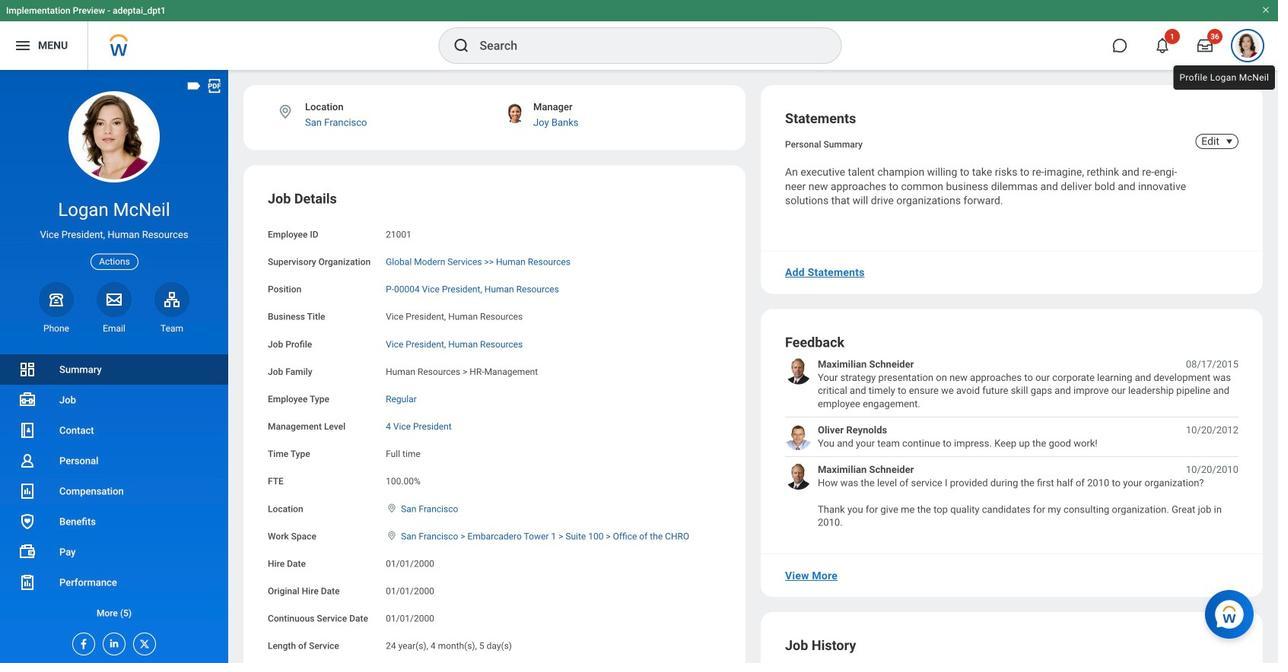 Task type: locate. For each thing, give the bounding box(es) containing it.
summary image
[[18, 361, 37, 379]]

caret down image
[[1221, 136, 1239, 148]]

x image
[[134, 634, 151, 651]]

2 location image from the top
[[386, 531, 398, 542]]

full time element
[[386, 446, 421, 460]]

employee's photo (maximilian schneider) image
[[786, 358, 812, 385], [786, 464, 812, 490]]

notifications large image
[[1156, 38, 1171, 53]]

1 horizontal spatial list
[[786, 358, 1239, 530]]

mail image
[[105, 291, 123, 309]]

contact image
[[18, 422, 37, 440]]

personal summary element
[[786, 136, 863, 150]]

0 vertical spatial employee's photo (maximilian schneider) image
[[786, 358, 812, 385]]

personal image
[[18, 452, 37, 470]]

1 vertical spatial location image
[[386, 531, 398, 542]]

compensation image
[[18, 483, 37, 501]]

facebook image
[[73, 634, 90, 651]]

benefits image
[[18, 513, 37, 531]]

1 vertical spatial employee's photo (maximilian schneider) image
[[786, 464, 812, 490]]

employee's photo (maximilian schneider) image down employee's photo (oliver reynolds) on the bottom
[[786, 464, 812, 490]]

tooltip
[[1171, 62, 1279, 93]]

employee's photo (maximilian schneider) image up employee's photo (oliver reynolds) on the bottom
[[786, 358, 812, 385]]

phone logan mcneil element
[[39, 323, 74, 335]]

0 vertical spatial location image
[[386, 503, 398, 514]]

location image
[[386, 503, 398, 514], [386, 531, 398, 542]]

group
[[268, 190, 722, 664]]

close environment banner image
[[1262, 5, 1271, 14]]

profile logan mcneil image
[[1236, 33, 1261, 61]]

banner
[[0, 0, 1279, 70]]

list
[[0, 355, 228, 629], [786, 358, 1239, 530]]

0 horizontal spatial list
[[0, 355, 228, 629]]



Task type: vqa. For each thing, say whether or not it's contained in the screenshot.
tag image
yes



Task type: describe. For each thing, give the bounding box(es) containing it.
performance image
[[18, 574, 37, 592]]

1 employee's photo (maximilian schneider) image from the top
[[786, 358, 812, 385]]

navigation pane region
[[0, 70, 228, 664]]

view team image
[[163, 291, 181, 309]]

justify image
[[14, 37, 32, 55]]

2 employee's photo (maximilian schneider) image from the top
[[786, 464, 812, 490]]

tag image
[[186, 78, 203, 94]]

pay image
[[18, 544, 37, 562]]

Search Workday  search field
[[480, 29, 810, 62]]

inbox large image
[[1198, 38, 1213, 53]]

1 location image from the top
[[386, 503, 398, 514]]

team logan mcneil element
[[155, 323, 190, 335]]

search image
[[453, 37, 471, 55]]

job image
[[18, 391, 37, 410]]

location image
[[277, 104, 294, 120]]

linkedin image
[[104, 634, 120, 650]]

email logan mcneil element
[[97, 323, 132, 335]]

employee's photo (oliver reynolds) image
[[786, 424, 812, 451]]

view printable version (pdf) image
[[206, 78, 223, 94]]

phone image
[[46, 291, 67, 309]]



